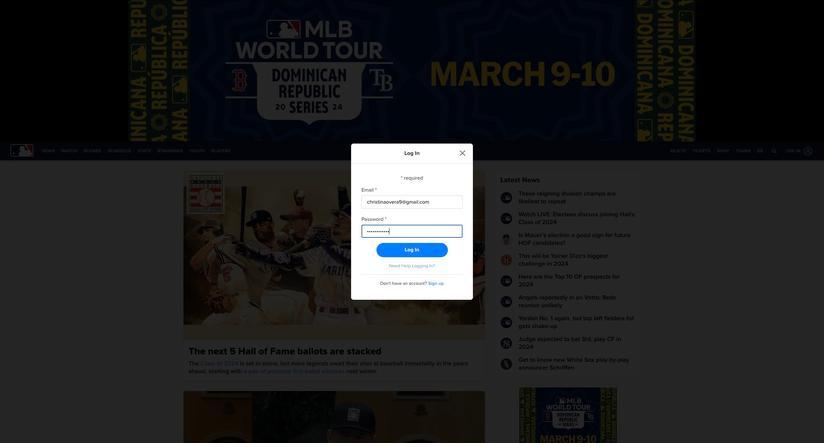Task type: vqa. For each thing, say whether or not it's contained in the screenshot.
third MLB icon from the top
yes



Task type: describe. For each thing, give the bounding box(es) containing it.
search image
[[772, 148, 777, 154]]

j. mauer image
[[501, 234, 512, 245]]

major league baseball image
[[10, 144, 34, 157]]

2 mlb image from the top
[[501, 213, 512, 225]]

close image
[[460, 150, 465, 156]]

the next 5 hall of fame ballots are stacked image
[[183, 171, 485, 340]]

mlb media player group
[[183, 391, 485, 443]]

yankees image
[[501, 338, 512, 349]]

white sox image
[[501, 358, 512, 370]]

3 mlb image from the top
[[501, 317, 512, 328]]

advertisement element
[[519, 388, 617, 443]]



Task type: locate. For each thing, give the bounding box(es) containing it.
2 mlb image from the top
[[501, 296, 512, 308]]

1 mlb image from the top
[[501, 275, 512, 287]]

1 mlb image from the top
[[501, 192, 512, 204]]

None text field
[[362, 195, 463, 208]]

1 vertical spatial mlb image
[[501, 213, 512, 225]]

astros image
[[501, 254, 512, 266]]

log in image
[[803, 145, 814, 157]]

mlb image
[[501, 275, 512, 287], [501, 296, 512, 308]]

secondary navigation element
[[39, 142, 234, 160]]

mlb image
[[501, 192, 512, 204], [501, 213, 512, 225], [501, 317, 512, 328]]

dialog
[[0, 0, 824, 443]]

0 vertical spatial mlb image
[[501, 275, 512, 287]]

0 vertical spatial mlb image
[[501, 192, 512, 204]]

None password field
[[362, 225, 463, 238]]

None submit
[[376, 243, 448, 257]]

1 vertical spatial mlb image
[[501, 296, 512, 308]]

top navigation element
[[0, 142, 824, 160]]

2 vertical spatial mlb image
[[501, 317, 512, 328]]



